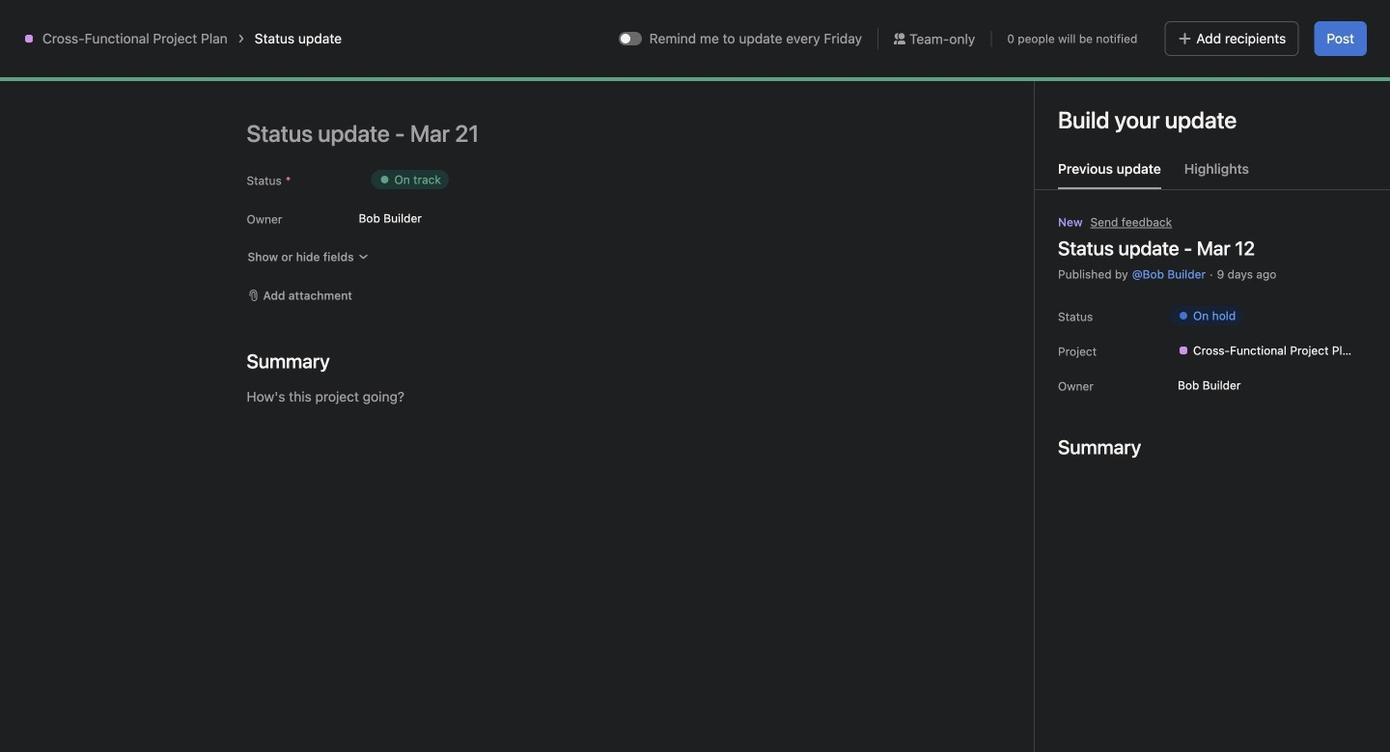 Task type: describe. For each thing, give the bounding box(es) containing it.
Title of update text field
[[247, 112, 826, 155]]

header next steps tree grid
[[232, 634, 1391, 739]]

header planning tree grid
[[232, 352, 1391, 422]]



Task type: vqa. For each thing, say whether or not it's contained in the screenshot.
text field
yes



Task type: locate. For each thing, give the bounding box(es) containing it.
add to starred image
[[616, 65, 632, 80]]

switch
[[619, 32, 642, 45]]

hide sidebar image
[[25, 15, 41, 31]]

None text field
[[313, 55, 580, 90]]

row
[[232, 172, 1391, 208], [255, 207, 1368, 209], [232, 262, 1391, 298], [232, 386, 1391, 422], [232, 475, 1391, 511], [232, 510, 1391, 546], [232, 545, 1391, 581], [232, 634, 1391, 669], [232, 668, 1391, 704], [232, 703, 1391, 739]]

line_and_symbols image
[[267, 71, 290, 94]]

manage project members image
[[1108, 71, 1131, 94]]

Section title text field
[[247, 348, 330, 375]]

header milestones tree grid
[[232, 475, 1391, 581]]

tab list
[[1035, 158, 1391, 190]]



